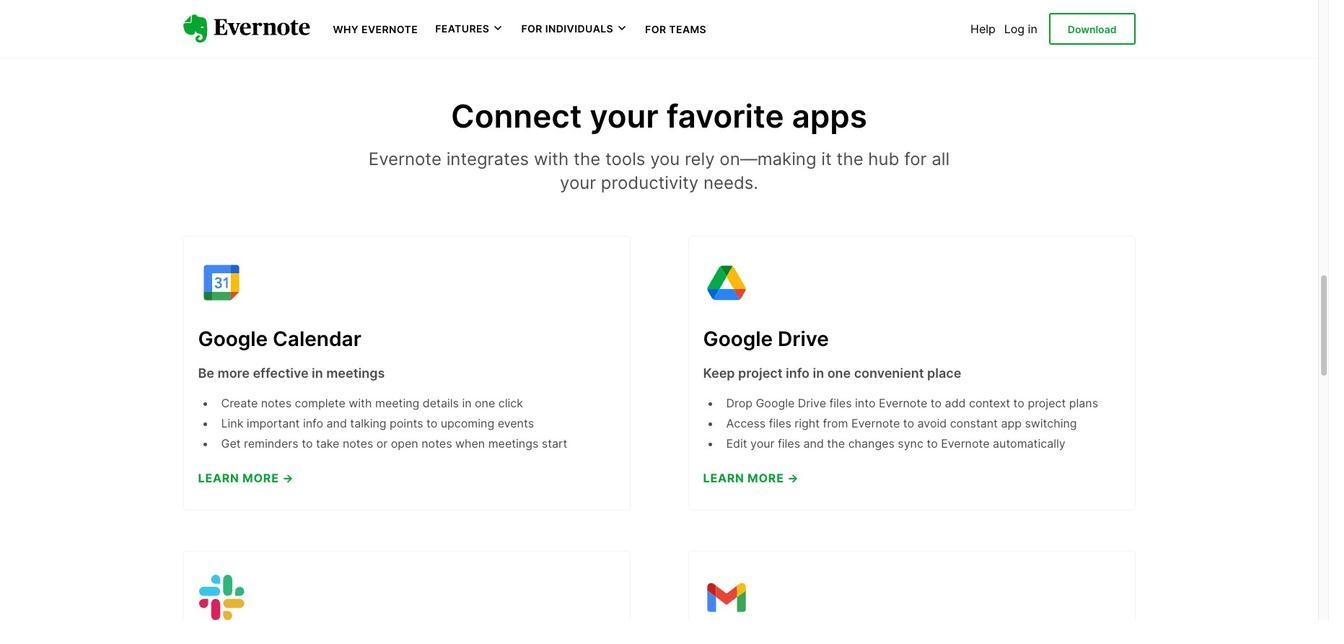 Task type: locate. For each thing, give the bounding box(es) containing it.
notes up the important
[[261, 396, 292, 411]]

events
[[498, 416, 534, 431]]

0 vertical spatial one
[[827, 366, 851, 381]]

features
[[435, 23, 489, 35]]

for inside button
[[521, 23, 542, 35]]

1 vertical spatial one
[[475, 396, 495, 411]]

one left click
[[475, 396, 495, 411]]

to
[[931, 396, 942, 411], [1013, 396, 1024, 411], [426, 416, 437, 431], [903, 416, 914, 431], [302, 437, 313, 451], [927, 437, 938, 451]]

→
[[282, 471, 294, 486], [787, 471, 799, 486]]

learn
[[198, 471, 239, 486], [703, 471, 744, 486]]

link
[[221, 416, 243, 431]]

1 vertical spatial your
[[560, 173, 596, 194]]

learn down edit
[[703, 471, 744, 486]]

1 learn more → from the left
[[198, 471, 294, 486]]

1 vertical spatial files
[[769, 416, 791, 431]]

1 vertical spatial meetings
[[488, 437, 538, 451]]

with up talking
[[349, 396, 372, 411]]

0 horizontal spatial project
[[738, 366, 783, 381]]

for teams
[[645, 23, 706, 35]]

2 learn more → from the left
[[703, 471, 799, 486]]

files down "right"
[[778, 437, 800, 451]]

1 vertical spatial with
[[349, 396, 372, 411]]

0 vertical spatial info
[[786, 366, 810, 381]]

and
[[326, 416, 347, 431], [803, 437, 824, 451]]

place
[[927, 366, 961, 381]]

1 vertical spatial info
[[303, 416, 323, 431]]

the
[[574, 148, 600, 169], [837, 148, 863, 169], [827, 437, 845, 451]]

drive up "right"
[[798, 396, 826, 411]]

plans
[[1069, 396, 1098, 411]]

0 vertical spatial drive
[[778, 327, 829, 351]]

keep project info in one convenient place
[[703, 366, 961, 381]]

notes right open
[[422, 437, 452, 451]]

with
[[534, 148, 569, 169], [349, 396, 372, 411]]

google up keep
[[703, 327, 773, 351]]

learn down get
[[198, 471, 239, 486]]

2 vertical spatial your
[[750, 437, 775, 451]]

1 vertical spatial project
[[1028, 396, 1066, 411]]

switching
[[1025, 416, 1077, 431]]

files up from
[[829, 396, 852, 411]]

→ for drive
[[787, 471, 799, 486]]

drive up keep project info in one convenient place
[[778, 327, 829, 351]]

all
[[932, 148, 950, 169]]

log
[[1004, 22, 1025, 36]]

in up upcoming
[[462, 396, 472, 411]]

evernote
[[362, 23, 418, 35], [369, 148, 442, 169], [879, 396, 927, 411], [851, 416, 900, 431], [941, 437, 990, 451]]

learn more → link
[[198, 470, 294, 487], [703, 470, 799, 487]]

0 horizontal spatial learn
[[198, 471, 239, 486]]

get
[[221, 437, 241, 451]]

for left teams
[[645, 23, 666, 35]]

learn more → down get
[[198, 471, 294, 486]]

→ for calendar
[[282, 471, 294, 486]]

project up switching
[[1028, 396, 1066, 411]]

project down google drive
[[738, 366, 783, 381]]

to up sync
[[903, 416, 914, 431]]

0 horizontal spatial info
[[303, 416, 323, 431]]

learn more → for calendar
[[198, 471, 294, 486]]

one
[[827, 366, 851, 381], [475, 396, 495, 411]]

hub
[[868, 148, 899, 169]]

0 vertical spatial meetings
[[326, 366, 385, 381]]

evernote integrates with the tools you rely on—making it the hub for all your productivity needs.
[[369, 148, 950, 194]]

download link
[[1049, 13, 1135, 45]]

0 horizontal spatial meetings
[[326, 366, 385, 381]]

learn more → link for drive
[[703, 470, 799, 487]]

google for google calendar
[[198, 327, 268, 351]]

to left add
[[931, 396, 942, 411]]

your
[[590, 97, 659, 136], [560, 173, 596, 194], [750, 437, 775, 451]]

reminders
[[244, 437, 298, 451]]

one left convenient at the bottom right of page
[[827, 366, 851, 381]]

tools
[[605, 148, 645, 169]]

features button
[[435, 22, 504, 36]]

→ down the reminders
[[282, 471, 294, 486]]

1 horizontal spatial project
[[1028, 396, 1066, 411]]

and down "right"
[[803, 437, 824, 451]]

2 learn from the left
[[703, 471, 744, 486]]

take
[[316, 437, 339, 451]]

your up tools
[[590, 97, 659, 136]]

files left "right"
[[769, 416, 791, 431]]

1 vertical spatial and
[[803, 437, 824, 451]]

learn more → down edit
[[703, 471, 799, 486]]

apps
[[792, 97, 867, 136]]

more down the reminders
[[243, 471, 279, 486]]

google drive logo image
[[703, 260, 749, 306]]

more
[[218, 366, 250, 381], [243, 471, 279, 486], [748, 471, 784, 486]]

click
[[498, 396, 523, 411]]

2 → from the left
[[787, 471, 799, 486]]

favorite
[[666, 97, 784, 136]]

your right edit
[[750, 437, 775, 451]]

drive inside drop google drive files into evernote to add context to project plans access files right from evernote to avoid constant app switching edit your files and the changes sync to evernote automatically
[[798, 396, 826, 411]]

project inside drop google drive files into evernote to add context to project plans access files right from evernote to avoid constant app switching edit your files and the changes sync to evernote automatically
[[1028, 396, 1066, 411]]

log in
[[1004, 22, 1037, 36]]

to down the avoid
[[927, 437, 938, 451]]

with down connect
[[534, 148, 569, 169]]

meetings up the complete
[[326, 366, 385, 381]]

details
[[423, 396, 459, 411]]

2 learn more → link from the left
[[703, 470, 799, 487]]

and up take
[[326, 416, 347, 431]]

0 horizontal spatial →
[[282, 471, 294, 486]]

notes
[[261, 396, 292, 411], [343, 437, 373, 451], [422, 437, 452, 451]]

points
[[390, 416, 423, 431]]

project
[[738, 366, 783, 381], [1028, 396, 1066, 411]]

0 horizontal spatial one
[[475, 396, 495, 411]]

→ down "right"
[[787, 471, 799, 486]]

1 horizontal spatial learn more → link
[[703, 470, 799, 487]]

into
[[855, 396, 876, 411]]

meetings
[[326, 366, 385, 381], [488, 437, 538, 451]]

1 learn from the left
[[198, 471, 239, 486]]

with inside evernote integrates with the tools you rely on—making it the hub for all your productivity needs.
[[534, 148, 569, 169]]

effective
[[253, 366, 309, 381]]

gmail logo image
[[703, 575, 749, 621]]

1 horizontal spatial learn
[[703, 471, 744, 486]]

info
[[786, 366, 810, 381], [303, 416, 323, 431]]

google up be
[[198, 327, 268, 351]]

0 vertical spatial with
[[534, 148, 569, 169]]

with inside create notes complete with meeting details in one click link important info and talking points to upcoming events get reminders to take notes or open notes when meetings start
[[349, 396, 372, 411]]

more right be
[[218, 366, 250, 381]]

1 horizontal spatial one
[[827, 366, 851, 381]]

log in link
[[1004, 22, 1037, 36]]

drop google drive files into evernote to add context to project plans access files right from evernote to avoid constant app switching edit your files and the changes sync to evernote automatically
[[726, 396, 1098, 451]]

sync
[[898, 437, 923, 451]]

meetings down events
[[488, 437, 538, 451]]

slack logo image
[[198, 575, 244, 621]]

automatically
[[993, 437, 1065, 451]]

upcoming
[[441, 416, 494, 431]]

be
[[198, 366, 214, 381]]

drive
[[778, 327, 829, 351], [798, 396, 826, 411]]

integrates
[[446, 148, 529, 169]]

learn more →
[[198, 471, 294, 486], [703, 471, 799, 486]]

files
[[829, 396, 852, 411], [769, 416, 791, 431], [778, 437, 800, 451]]

it
[[821, 148, 832, 169]]

1 horizontal spatial for
[[645, 23, 666, 35]]

info down the complete
[[303, 416, 323, 431]]

in inside create notes complete with meeting details in one click link important info and talking points to upcoming events get reminders to take notes or open notes when meetings start
[[462, 396, 472, 411]]

to up app
[[1013, 396, 1024, 411]]

for individuals
[[521, 23, 613, 35]]

1 horizontal spatial and
[[803, 437, 824, 451]]

help
[[970, 22, 996, 36]]

the right it
[[837, 148, 863, 169]]

notes down talking
[[343, 437, 373, 451]]

0 horizontal spatial with
[[349, 396, 372, 411]]

google
[[198, 327, 268, 351], [703, 327, 773, 351], [756, 396, 795, 411]]

learn more → link down get
[[198, 470, 294, 487]]

google for google drive
[[703, 327, 773, 351]]

learn more → link down edit
[[703, 470, 799, 487]]

1 horizontal spatial →
[[787, 471, 799, 486]]

0 vertical spatial and
[[326, 416, 347, 431]]

in right log
[[1028, 22, 1037, 36]]

the down from
[[827, 437, 845, 451]]

google up access
[[756, 396, 795, 411]]

1 → from the left
[[282, 471, 294, 486]]

your inside evernote integrates with the tools you rely on—making it the hub for all your productivity needs.
[[560, 173, 596, 194]]

0 horizontal spatial learn more → link
[[198, 470, 294, 487]]

0 horizontal spatial notes
[[261, 396, 292, 411]]

1 horizontal spatial info
[[786, 366, 810, 381]]

needs.
[[703, 173, 758, 194]]

1 learn more → link from the left
[[198, 470, 294, 487]]

connect
[[451, 97, 582, 136]]

1 vertical spatial drive
[[798, 396, 826, 411]]

learn more → for drive
[[703, 471, 799, 486]]

0 horizontal spatial and
[[326, 416, 347, 431]]

your left productivity
[[560, 173, 596, 194]]

for left the individuals
[[521, 23, 542, 35]]

for
[[521, 23, 542, 35], [645, 23, 666, 35]]

more down access
[[748, 471, 784, 486]]

0 horizontal spatial for
[[521, 23, 542, 35]]

1 horizontal spatial meetings
[[488, 437, 538, 451]]

1 horizontal spatial with
[[534, 148, 569, 169]]

info inside create notes complete with meeting details in one click link important info and talking points to upcoming events get reminders to take notes or open notes when meetings start
[[303, 416, 323, 431]]

1 horizontal spatial learn more →
[[703, 471, 799, 486]]

info down google drive
[[786, 366, 810, 381]]

0 horizontal spatial learn more →
[[198, 471, 294, 486]]



Task type: vqa. For each thing, say whether or not it's contained in the screenshot.
meeting
yes



Task type: describe. For each thing, give the bounding box(es) containing it.
evernote logo image
[[183, 15, 310, 43]]

learn for google calendar
[[198, 471, 239, 486]]

individuals
[[545, 23, 613, 35]]

for for for teams
[[645, 23, 666, 35]]

learn for google drive
[[703, 471, 744, 486]]

and inside drop google drive files into evernote to add context to project plans access files right from evernote to avoid constant app switching edit your files and the changes sync to evernote automatically
[[803, 437, 824, 451]]

context
[[969, 396, 1010, 411]]

to down details
[[426, 416, 437, 431]]

meetings inside create notes complete with meeting details in one click link important info and talking points to upcoming events get reminders to take notes or open notes when meetings start
[[488, 437, 538, 451]]

in up the complete
[[312, 366, 323, 381]]

productivity
[[601, 173, 699, 194]]

more for google drive
[[748, 471, 784, 486]]

evernote inside evernote integrates with the tools you rely on—making it the hub for all your productivity needs.
[[369, 148, 442, 169]]

google calendar
[[198, 327, 361, 351]]

convenient
[[854, 366, 924, 381]]

for
[[904, 148, 927, 169]]

right
[[795, 416, 820, 431]]

learn more → link for calendar
[[198, 470, 294, 487]]

you
[[650, 148, 680, 169]]

why evernote link
[[333, 22, 418, 36]]

drop
[[726, 396, 753, 411]]

from
[[823, 416, 848, 431]]

changes
[[848, 437, 895, 451]]

to left take
[[302, 437, 313, 451]]

in up "right"
[[813, 366, 824, 381]]

create notes complete with meeting details in one click link important info and talking points to upcoming events get reminders to take notes or open notes when meetings start
[[221, 396, 567, 451]]

start
[[542, 437, 567, 451]]

the inside drop google drive files into evernote to add context to project plans access files right from evernote to avoid constant app switching edit your files and the changes sync to evernote automatically
[[827, 437, 845, 451]]

the left tools
[[574, 148, 600, 169]]

or
[[376, 437, 388, 451]]

connect your favorite apps
[[451, 97, 867, 136]]

0 vertical spatial files
[[829, 396, 852, 411]]

google inside drop google drive files into evernote to add context to project plans access files right from evernote to avoid constant app switching edit your files and the changes sync to evernote automatically
[[756, 396, 795, 411]]

on—making
[[720, 148, 816, 169]]

open
[[391, 437, 418, 451]]

rely
[[685, 148, 715, 169]]

why
[[333, 23, 359, 35]]

0 vertical spatial your
[[590, 97, 659, 136]]

and inside create notes complete with meeting details in one click link important info and talking points to upcoming events get reminders to take notes or open notes when meetings start
[[326, 416, 347, 431]]

meeting
[[375, 396, 419, 411]]

be more effective in meetings
[[198, 366, 385, 381]]

2 horizontal spatial notes
[[422, 437, 452, 451]]

for teams link
[[645, 22, 706, 36]]

complete
[[295, 396, 345, 411]]

add
[[945, 396, 966, 411]]

1 horizontal spatial notes
[[343, 437, 373, 451]]

0 vertical spatial project
[[738, 366, 783, 381]]

calendar
[[273, 327, 361, 351]]

download
[[1068, 23, 1117, 35]]

google drive
[[703, 327, 829, 351]]

help link
[[970, 22, 996, 36]]

your inside drop google drive files into evernote to add context to project plans access files right from evernote to avoid constant app switching edit your files and the changes sync to evernote automatically
[[750, 437, 775, 451]]

2 vertical spatial files
[[778, 437, 800, 451]]

access
[[726, 416, 766, 431]]

app
[[1001, 416, 1022, 431]]

more for google calendar
[[243, 471, 279, 486]]

edit
[[726, 437, 747, 451]]

create
[[221, 396, 258, 411]]

talking
[[350, 416, 386, 431]]

why evernote
[[333, 23, 418, 35]]

avoid
[[917, 416, 947, 431]]

teams
[[669, 23, 706, 35]]

one inside create notes complete with meeting details in one click link important info and talking points to upcoming events get reminders to take notes or open notes when meetings start
[[475, 396, 495, 411]]

important
[[247, 416, 300, 431]]

constant
[[950, 416, 998, 431]]

when
[[455, 437, 485, 451]]

for individuals button
[[521, 22, 628, 36]]

for for for individuals
[[521, 23, 542, 35]]

google calendar logo image
[[198, 260, 244, 306]]

keep
[[703, 366, 735, 381]]



